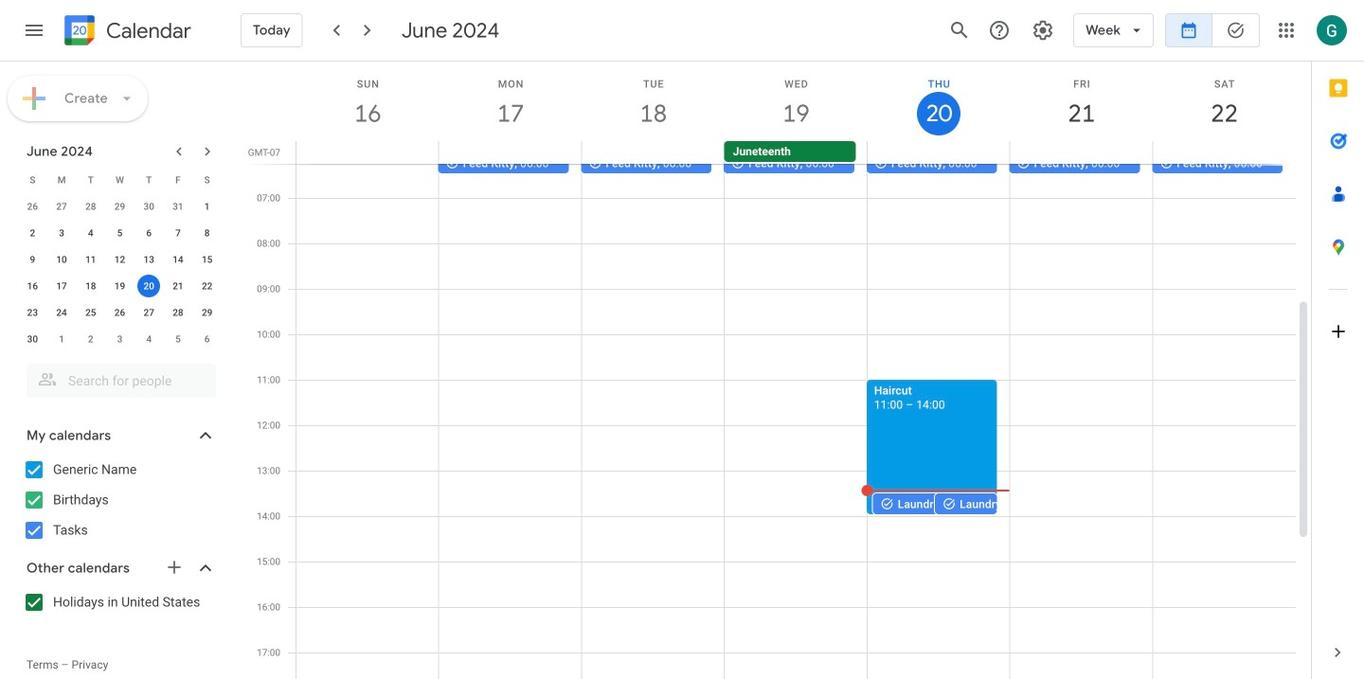 Task type: vqa. For each thing, say whether or not it's contained in the screenshot.
4th Show from the bottom of the page
no



Task type: describe. For each thing, give the bounding box(es) containing it.
14 element
[[167, 248, 189, 271]]

heading inside calendar element
[[102, 19, 191, 42]]

27 element
[[138, 301, 160, 324]]

24 element
[[50, 301, 73, 324]]

3 element
[[50, 222, 73, 244]]

sunday, june 16 element
[[297, 62, 439, 141]]

july 1 element
[[50, 328, 73, 351]]

18 element
[[79, 275, 102, 298]]

july 6 element
[[196, 328, 219, 351]]

may 26 element
[[21, 195, 44, 218]]

23 element
[[21, 301, 44, 324]]

16 element
[[21, 275, 44, 298]]

9 element
[[21, 248, 44, 271]]

29 element
[[196, 301, 219, 324]]

may 30 element
[[138, 195, 160, 218]]

cell inside "june 2024" grid
[[134, 273, 163, 299]]

28 element
[[167, 301, 189, 324]]

wednesday, june 19 element
[[725, 62, 868, 141]]

main drawer image
[[23, 19, 45, 42]]

12 element
[[108, 248, 131, 271]]

2 element
[[21, 222, 44, 244]]

19 element
[[108, 275, 131, 298]]

11 element
[[79, 248, 102, 271]]

21 element
[[167, 275, 189, 298]]

monday, june 17 element
[[439, 62, 582, 141]]

tuesday, june 18 element
[[582, 62, 725, 141]]

saturday, june 22 element
[[1153, 62, 1296, 141]]

may 31 element
[[167, 195, 189, 218]]



Task type: locate. For each thing, give the bounding box(es) containing it.
july 2 element
[[79, 328, 102, 351]]

row group
[[18, 193, 222, 352]]

heading
[[102, 19, 191, 42]]

calendar element
[[61, 11, 191, 53]]

26 element
[[108, 301, 131, 324]]

17 element
[[50, 275, 73, 298]]

30 element
[[21, 328, 44, 351]]

tab list
[[1312, 62, 1364, 626]]

add other calendars image
[[165, 558, 184, 577]]

friday, june 21 element
[[1011, 62, 1153, 141]]

may 27 element
[[50, 195, 73, 218]]

settings menu image
[[1032, 19, 1055, 42]]

cell
[[297, 141, 439, 164], [439, 141, 582, 164], [582, 141, 725, 164], [867, 141, 1010, 164], [1010, 141, 1153, 164], [1153, 141, 1295, 164], [134, 273, 163, 299]]

4 element
[[79, 222, 102, 244]]

13 element
[[138, 248, 160, 271]]

10 element
[[50, 248, 73, 271]]

1 element
[[196, 195, 219, 218]]

may 29 element
[[108, 195, 131, 218]]

may 28 element
[[79, 195, 102, 218]]

15 element
[[196, 248, 219, 271]]

None search field
[[0, 356, 235, 398]]

july 5 element
[[167, 328, 189, 351]]

5 element
[[108, 222, 131, 244]]

22 element
[[196, 275, 219, 298]]

my calendars list
[[4, 455, 235, 546]]

7 element
[[167, 222, 189, 244]]

july 3 element
[[108, 328, 131, 351]]

20, today element
[[138, 275, 160, 298]]

8 element
[[196, 222, 219, 244]]

row
[[288, 141, 1311, 164], [18, 167, 222, 193], [18, 193, 222, 220], [18, 220, 222, 246], [18, 246, 222, 273], [18, 273, 222, 299], [18, 299, 222, 326], [18, 326, 222, 352]]

25 element
[[79, 301, 102, 324]]

6 element
[[138, 222, 160, 244]]

grid
[[243, 62, 1311, 679]]

june 2024 grid
[[18, 167, 222, 352]]

thursday, june 20, today element
[[868, 62, 1011, 141]]

Search for people text field
[[38, 364, 205, 398]]

july 4 element
[[138, 328, 160, 351]]



